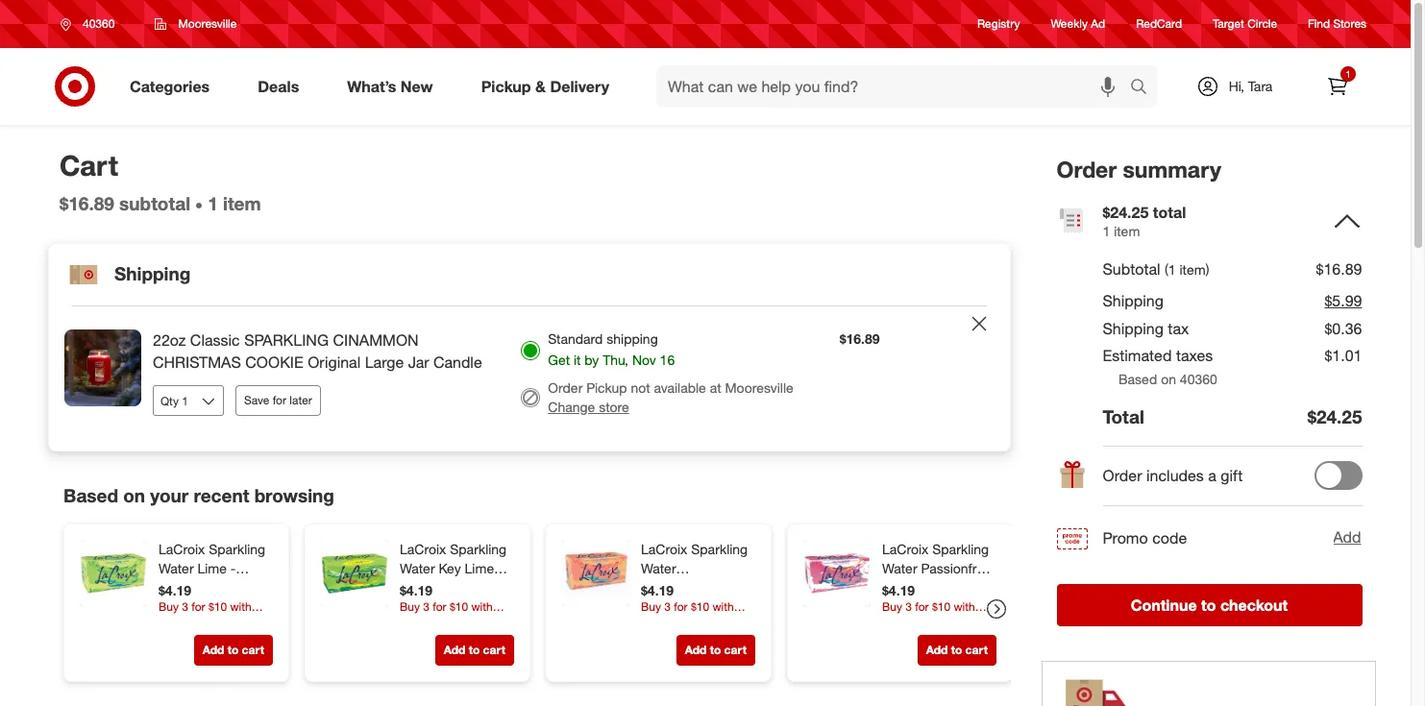 Task type: vqa. For each thing, say whether or not it's contained in the screenshot.
Deals link
yes



Task type: locate. For each thing, give the bounding box(es) containing it.
0 vertical spatial based
[[1119, 371, 1158, 388]]

based for based on 40360
[[1119, 371, 1158, 388]]

taxes
[[1177, 347, 1214, 366]]

based down estimated
[[1119, 371, 1158, 388]]

2 horizontal spatial $16.89
[[1317, 260, 1363, 279]]

1 vertical spatial on
[[123, 485, 145, 507]]

lacroix inside lacroix sparkling water passionfruit - 8pk/12 fl oz cans
[[883, 541, 929, 558]]

lacroix inside lacroix sparkling water lime - 8pk/12 fl oz cans
[[159, 541, 205, 558]]

pickup & delivery link
[[465, 65, 634, 108]]

add for lacroix sparkling water lime - 8pk/12 fl oz cans
[[203, 643, 224, 658]]

promo
[[1104, 528, 1149, 548]]

(1
[[1166, 262, 1177, 278]]

cans inside lacroix sparkling water key lime - 8pk/12 fl oz cans
[[474, 580, 505, 596]]

oz down (grapefruit)
[[698, 618, 712, 635]]

pickup & delivery
[[481, 77, 610, 96]]

cart down lacroix sparkling water passionfruit - 8pk/12 fl oz cans
[[966, 643, 988, 658]]

1 right "subtotal" in the top of the page
[[208, 193, 218, 215]]

to right continue
[[1202, 596, 1217, 615]]

lime inside lacroix sparkling water lime - 8pk/12 fl oz cans
[[197, 561, 227, 577]]

add to cart button
[[194, 636, 273, 666], [435, 636, 514, 666], [676, 636, 756, 666], [918, 636, 997, 666]]

mooresville up categories link
[[178, 16, 237, 31]]

0 vertical spatial pickup
[[481, 77, 531, 96]]

to for lacroix sparkling water pamplemousse (grapefruit) - 8pk/12 fl oz cans
[[710, 643, 721, 658]]

sparkling down recent
[[209, 541, 266, 558]]

what's new link
[[331, 65, 457, 108]]

sparkling inside lacroix sparkling water pamplemousse (grapefruit) - 8pk/12 fl oz cans
[[691, 541, 748, 558]]

1 cart from the left
[[242, 643, 264, 658]]

to down lacroix sparkling water key lime - 8pk/12 fl oz cans
[[469, 643, 480, 658]]

3 add to cart button from the left
[[676, 636, 756, 666]]

a
[[1209, 466, 1217, 486]]

water
[[159, 561, 194, 577], [400, 561, 435, 577], [641, 561, 676, 577], [883, 561, 918, 577]]

total
[[1154, 203, 1187, 222]]

promo code
[[1104, 528, 1188, 548]]

lacroix sparkling water key lime - 8pk/12 fl oz cans
[[400, 541, 507, 596]]

$4.19 for passionfruit
[[883, 583, 915, 599]]

water inside lacroix sparkling water passionfruit - 8pk/12 fl oz cans
[[883, 561, 918, 577]]

lacroix sparkling water lime - 8pk/12 fl oz cans image
[[80, 541, 147, 608], [80, 541, 147, 608]]

add
[[1334, 528, 1362, 547], [203, 643, 224, 658], [444, 643, 466, 658], [685, 643, 707, 658], [926, 643, 948, 658]]

change store button
[[548, 398, 629, 417]]

on
[[1161, 371, 1177, 388], [123, 485, 145, 507]]

based left your
[[63, 485, 118, 507]]

1 vertical spatial shipping
[[1104, 291, 1165, 310]]

0 horizontal spatial on
[[123, 485, 145, 507]]

22oz classic sparkling cinammon christmas cookie original large jar candle link
[[153, 330, 491, 374]]

water for passionfruit
[[883, 561, 918, 577]]

water down your
[[159, 561, 194, 577]]

1 $4.19 from the left
[[159, 583, 191, 599]]

1 up subtotal
[[1104, 223, 1111, 239]]

item up subtotal
[[1115, 223, 1141, 239]]

add to cart button down lacroix sparkling water passionfruit - 8pk/12 fl oz cans
[[918, 636, 997, 666]]

2 sparkling from the left
[[450, 541, 507, 558]]

0 vertical spatial order
[[1058, 156, 1118, 183]]

8pk/12 down your
[[159, 580, 200, 596]]

add to cart button down lacroix sparkling water lime - 8pk/12 fl oz cans
[[194, 636, 273, 666]]

cart down lacroix sparkling water pamplemousse (grapefruit) - 8pk/12 fl oz cans link
[[724, 643, 747, 658]]

add to cart button for lacroix sparkling water passionfruit - 8pk/12 fl oz cans
[[918, 636, 997, 666]]

water inside lacroix sparkling water key lime - 8pk/12 fl oz cans
[[400, 561, 435, 577]]

lime right key at the left bottom of the page
[[465, 561, 494, 577]]

hi, tara
[[1229, 78, 1273, 94]]

item
[[223, 193, 261, 215], [1115, 223, 1141, 239]]

8pk/12 inside lacroix sparkling water lime - 8pk/12 fl oz cans
[[159, 580, 200, 596]]

1 for 1 item
[[208, 193, 218, 215]]

$24.25 inside $24.25 total 1 item
[[1104, 203, 1150, 222]]

1
[[1346, 68, 1351, 80], [208, 193, 218, 215], [1104, 223, 1111, 239]]

2 $4.19 from the left
[[400, 583, 433, 599]]

order up $24.25 total 1 item
[[1058, 156, 1118, 183]]

cart for lacroix sparkling water key lime - 8pk/12 fl oz cans
[[483, 643, 506, 658]]

add to cart down lacroix sparkling water lime - 8pk/12 fl oz cans
[[203, 643, 264, 658]]

0 vertical spatial $24.25
[[1104, 203, 1150, 222]]

oz down key at the left bottom of the page
[[456, 580, 470, 596]]

1 horizontal spatial on
[[1161, 371, 1177, 388]]

to for lacroix sparkling water passionfruit - 8pk/12 fl oz cans
[[952, 643, 963, 658]]

lacroix sparkling water key lime - 8pk/12 fl oz cans image
[[321, 541, 388, 608], [321, 541, 388, 608]]

categories link
[[113, 65, 234, 108]]

find stores link
[[1309, 16, 1367, 32]]

$4.19 for lime
[[159, 583, 191, 599]]

1 vertical spatial based
[[63, 485, 118, 507]]

8pk/12 down (grapefruit)
[[641, 618, 683, 635]]

1 horizontal spatial mooresville
[[725, 380, 794, 396]]

lacroix sparkling water passionfruit - 8pk/12 fl oz cans link
[[883, 541, 993, 615]]

lacroix inside lacroix sparkling water key lime - 8pk/12 fl oz cans
[[400, 541, 446, 558]]

cans inside lacroix sparkling water lime - 8pk/12 fl oz cans
[[233, 580, 264, 596]]

$0.36
[[1326, 319, 1363, 338]]

later
[[290, 393, 312, 408]]

browsing
[[254, 485, 335, 507]]

get free shipping on hundreds of thousands of items* with target redcard. apply now for a credit or debit redcard. *some restrictions apply. image
[[1042, 661, 1377, 707]]

2 vertical spatial shipping
[[1104, 319, 1165, 338]]

0 horizontal spatial lime
[[197, 561, 227, 577]]

4 add to cart button from the left
[[918, 636, 997, 666]]

3 lacroix from the left
[[641, 541, 688, 558]]

lacroix up pamplemousse
[[641, 541, 688, 558]]

pickup left &
[[481, 77, 531, 96]]

to for lacroix sparkling water lime - 8pk/12 fl oz cans
[[228, 643, 239, 658]]

2 add to cart button from the left
[[435, 636, 514, 666]]

fl down (grapefruit)
[[687, 618, 694, 635]]

sparkling inside lacroix sparkling water lime - 8pk/12 fl oz cans
[[209, 541, 266, 558]]

cart item ready to fulfill group
[[49, 307, 1010, 451]]

&
[[535, 77, 546, 96]]

3 add to cart from the left
[[685, 643, 747, 658]]

sparkling inside lacroix sparkling water passionfruit - 8pk/12 fl oz cans
[[933, 541, 989, 558]]

0 horizontal spatial $24.25
[[1104, 203, 1150, 222]]

$16.89
[[60, 193, 114, 215], [1317, 260, 1363, 279], [840, 331, 880, 347]]

4 water from the left
[[883, 561, 918, 577]]

oz down passionfruit
[[948, 580, 962, 596]]

8pk/12 down key at the left bottom of the page
[[400, 580, 442, 596]]

cans inside lacroix sparkling water passionfruit - 8pk/12 fl oz cans
[[883, 599, 914, 615]]

1 horizontal spatial 40360
[[1180, 371, 1218, 388]]

water for pamplemousse
[[641, 561, 676, 577]]

1 lime from the left
[[197, 561, 227, 577]]

fl down key at the left bottom of the page
[[445, 580, 452, 596]]

add to cart for lacroix sparkling water lime - 8pk/12 fl oz cans
[[203, 643, 264, 658]]

lime
[[197, 561, 227, 577], [465, 561, 494, 577]]

2 vertical spatial order
[[1104, 466, 1143, 486]]

sparkling inside lacroix sparkling water key lime - 8pk/12 fl oz cans
[[450, 541, 507, 558]]

0 vertical spatial mooresville
[[178, 16, 237, 31]]

1 add to cart from the left
[[203, 643, 264, 658]]

order left includes
[[1104, 466, 1143, 486]]

to down lacroix sparkling water lime - 8pk/12 fl oz cans
[[228, 643, 239, 658]]

add to cart down lacroix sparkling water key lime - 8pk/12 fl oz cans
[[444, 643, 506, 658]]

1 down 'stores'
[[1346, 68, 1351, 80]]

8pk/12 inside lacroix sparkling water passionfruit - 8pk/12 fl oz cans
[[892, 580, 933, 596]]

4 sparkling from the left
[[933, 541, 989, 558]]

1 water from the left
[[159, 561, 194, 577]]

lacroix
[[159, 541, 205, 558], [400, 541, 446, 558], [641, 541, 688, 558], [883, 541, 929, 558]]

cinammon
[[333, 331, 419, 350]]

4 add to cart from the left
[[926, 643, 988, 658]]

oz inside lacroix sparkling water passionfruit - 8pk/12 fl oz cans
[[948, 580, 962, 596]]

1 item
[[208, 193, 261, 215]]

lime down recent
[[197, 561, 227, 577]]

3 cart from the left
[[724, 643, 747, 658]]

lacroix up key at the left bottom of the page
[[400, 541, 446, 558]]

add to cart button down lacroix sparkling water key lime - 8pk/12 fl oz cans
[[435, 636, 514, 666]]

1 horizontal spatial based
[[1119, 371, 1158, 388]]

to down lacroix sparkling water passionfruit - 8pk/12 fl oz cans
[[952, 643, 963, 658]]

2 lacroix from the left
[[400, 541, 446, 558]]

1 lacroix from the left
[[159, 541, 205, 558]]

0 vertical spatial shipping
[[114, 262, 191, 284]]

3 $4.19 from the left
[[641, 583, 674, 599]]

fl down based on your recent browsing
[[204, 580, 211, 596]]

1 horizontal spatial $16.89
[[840, 331, 880, 347]]

to for lacroix sparkling water key lime - 8pk/12 fl oz cans
[[469, 643, 480, 658]]

4 cart from the left
[[966, 643, 988, 658]]

continue
[[1132, 596, 1198, 615]]

0 vertical spatial on
[[1161, 371, 1177, 388]]

water for key
[[400, 561, 435, 577]]

search
[[1122, 78, 1168, 98]]

deals
[[258, 77, 299, 96]]

1 horizontal spatial 1
[[1104, 223, 1111, 239]]

$24.25 total 1 item
[[1104, 203, 1187, 239]]

cart for lacroix sparkling water pamplemousse (grapefruit) - 8pk/12 fl oz cans
[[724, 643, 747, 658]]

order inside order pickup not available at mooresville change store
[[548, 380, 583, 396]]

on left your
[[123, 485, 145, 507]]

not
[[631, 380, 651, 396]]

order includes a gift
[[1104, 466, 1244, 486]]

0 horizontal spatial mooresville
[[178, 16, 237, 31]]

1 horizontal spatial item
[[1115, 223, 1141, 239]]

2 horizontal spatial 1
[[1346, 68, 1351, 80]]

cart
[[242, 643, 264, 658], [483, 643, 506, 658], [724, 643, 747, 658], [966, 643, 988, 658]]

get
[[548, 352, 570, 369]]

sparkling
[[209, 541, 266, 558], [450, 541, 507, 558], [691, 541, 748, 558], [933, 541, 989, 558]]

0 vertical spatial 40360
[[83, 16, 115, 31]]

recent
[[194, 485, 249, 507]]

what's
[[347, 77, 396, 96]]

2 cart from the left
[[483, 643, 506, 658]]

add to cart down lacroix sparkling water passionfruit - 8pk/12 fl oz cans
[[926, 643, 988, 658]]

sparkling up key at the left bottom of the page
[[450, 541, 507, 558]]

8pk/12 down passionfruit
[[892, 580, 933, 596]]

22oz classic sparkling cinammon christmas cookie original large jar candle image
[[64, 330, 141, 407]]

$24.25 for $24.25
[[1309, 406, 1363, 428]]

1 vertical spatial item
[[1115, 223, 1141, 239]]

lacroix inside lacroix sparkling water pamplemousse (grapefruit) - 8pk/12 fl oz cans
[[641, 541, 688, 558]]

1 add to cart button from the left
[[194, 636, 273, 666]]

4 lacroix from the left
[[883, 541, 929, 558]]

mooresville right at
[[725, 380, 794, 396]]

cart down lacroix sparkling water key lime - 8pk/12 fl oz cans link
[[483, 643, 506, 658]]

fl
[[204, 580, 211, 596], [445, 580, 452, 596], [937, 580, 944, 596], [687, 618, 694, 635]]

new
[[401, 77, 433, 96]]

oz down recent
[[215, 580, 229, 596]]

item right "subtotal" in the top of the page
[[223, 193, 261, 215]]

0 horizontal spatial $16.89
[[60, 193, 114, 215]]

order up the change
[[548, 380, 583, 396]]

1 vertical spatial $24.25
[[1309, 406, 1363, 428]]

3 sparkling from the left
[[691, 541, 748, 558]]

2 water from the left
[[400, 561, 435, 577]]

cans
[[233, 580, 264, 596], [474, 580, 505, 596], [883, 599, 914, 615], [715, 618, 746, 635]]

1 horizontal spatial lime
[[465, 561, 494, 577]]

1 horizontal spatial pickup
[[587, 380, 627, 396]]

registry link
[[978, 16, 1021, 32]]

shipping up the shipping tax
[[1104, 291, 1165, 310]]

lacroix up passionfruit
[[883, 541, 929, 558]]

1 vertical spatial pickup
[[587, 380, 627, 396]]

- inside lacroix sparkling water passionfruit - 8pk/12 fl oz cans
[[883, 580, 888, 596]]

2 vertical spatial $16.89
[[840, 331, 880, 347]]

fl inside lacroix sparkling water passionfruit - 8pk/12 fl oz cans
[[937, 580, 944, 596]]

sparkling up pamplemousse
[[691, 541, 748, 558]]

$4.19
[[159, 583, 191, 599], [400, 583, 433, 599], [641, 583, 674, 599], [883, 583, 915, 599]]

$24.25 left total
[[1104, 203, 1150, 222]]

None radio
[[521, 341, 541, 360]]

lacroix sparkling water passionfruit - 8pk/12 fl oz cans image
[[804, 541, 871, 608], [804, 541, 871, 608]]

1 vertical spatial 1
[[208, 193, 218, 215]]

tara
[[1249, 78, 1273, 94]]

fl inside lacroix sparkling water key lime - 8pk/12 fl oz cans
[[445, 580, 452, 596]]

order summary
[[1058, 156, 1222, 183]]

water up pamplemousse
[[641, 561, 676, 577]]

$24.25 down $1.01
[[1309, 406, 1363, 428]]

shipping up estimated
[[1104, 319, 1165, 338]]

0 horizontal spatial based
[[63, 485, 118, 507]]

0 vertical spatial item
[[223, 193, 261, 215]]

2 vertical spatial 1
[[1104, 223, 1111, 239]]

0 horizontal spatial 1
[[208, 193, 218, 215]]

to down lacroix sparkling water pamplemousse (grapefruit) - 8pk/12 fl oz cans link
[[710, 643, 721, 658]]

save
[[244, 393, 270, 408]]

0 horizontal spatial item
[[223, 193, 261, 215]]

0 vertical spatial $16.89
[[60, 193, 114, 215]]

1 vertical spatial mooresville
[[725, 380, 794, 396]]

lime inside lacroix sparkling water key lime - 8pk/12 fl oz cans
[[465, 561, 494, 577]]

available
[[654, 380, 706, 396]]

$16.89 inside cart item ready to fulfill group
[[840, 331, 880, 347]]

add to cart button down (grapefruit)
[[676, 636, 756, 666]]

2 lime from the left
[[465, 561, 494, 577]]

lacroix for lacroix sparkling water lime - 8pk/12 fl oz cans
[[159, 541, 205, 558]]

1 vertical spatial order
[[548, 380, 583, 396]]

lacroix down your
[[159, 541, 205, 558]]

8pk/12
[[159, 580, 200, 596], [400, 580, 442, 596], [892, 580, 933, 596], [641, 618, 683, 635]]

sparkling up passionfruit
[[933, 541, 989, 558]]

water inside lacroix sparkling water lime - 8pk/12 fl oz cans
[[159, 561, 194, 577]]

lacroix sparkling water pamplemousse (grapefruit) - 8pk/12 fl oz cans image
[[562, 541, 630, 608], [562, 541, 630, 608]]

add to cart for lacroix sparkling water pamplemousse (grapefruit) - 8pk/12 fl oz cans
[[685, 643, 747, 658]]

cart down the lacroix sparkling water lime - 8pk/12 fl oz cans link
[[242, 643, 264, 658]]

0 horizontal spatial 40360
[[83, 16, 115, 31]]

lacroix sparkling water passionfruit - 8pk/12 fl oz cans
[[883, 541, 992, 615]]

add to cart button for lacroix sparkling water key lime - 8pk/12 fl oz cans
[[435, 636, 514, 666]]

0 vertical spatial 1
[[1346, 68, 1351, 80]]

shipping down "subtotal" in the top of the page
[[114, 262, 191, 284]]

none radio inside cart item ready to fulfill group
[[521, 341, 541, 360]]

4 $4.19 from the left
[[883, 583, 915, 599]]

water inside lacroix sparkling water pamplemousse (grapefruit) - 8pk/12 fl oz cans
[[641, 561, 676, 577]]

water left passionfruit
[[883, 561, 918, 577]]

fl down passionfruit
[[937, 580, 944, 596]]

nov
[[632, 352, 656, 369]]

target
[[1213, 17, 1245, 31]]

pickup up store
[[587, 380, 627, 396]]

on down estimated taxes
[[1161, 371, 1177, 388]]

2 add to cart from the left
[[444, 643, 506, 658]]

add to cart for lacroix sparkling water passionfruit - 8pk/12 fl oz cans
[[926, 643, 988, 658]]

$24.25
[[1104, 203, 1150, 222], [1309, 406, 1363, 428]]

find stores
[[1309, 17, 1367, 31]]

add to cart down (grapefruit)
[[685, 643, 747, 658]]

add inside button
[[1334, 528, 1362, 547]]

water left key at the left bottom of the page
[[400, 561, 435, 577]]

0 horizontal spatial pickup
[[481, 77, 531, 96]]

based
[[1119, 371, 1158, 388], [63, 485, 118, 507]]

shipping
[[607, 331, 658, 347]]

3 water from the left
[[641, 561, 676, 577]]

redcard link
[[1137, 16, 1183, 32]]

1 vertical spatial $16.89
[[1317, 260, 1363, 279]]

hi,
[[1229, 78, 1245, 94]]

oz inside lacroix sparkling water pamplemousse (grapefruit) - 8pk/12 fl oz cans
[[698, 618, 712, 635]]

1 sparkling from the left
[[209, 541, 266, 558]]

pamplemousse
[[641, 580, 734, 596]]

1 horizontal spatial $24.25
[[1309, 406, 1363, 428]]



Task type: describe. For each thing, give the bounding box(es) containing it.
standard shipping get it by thu, nov 16
[[548, 331, 675, 369]]

What can we help you find? suggestions appear below search field
[[657, 65, 1135, 108]]

$4.19 for pamplemousse
[[641, 583, 674, 599]]

lacroix sparkling water pamplemousse (grapefruit) - 8pk/12 fl oz cans
[[641, 541, 748, 635]]

sparkling for key
[[450, 541, 507, 558]]

continue to checkout
[[1132, 596, 1289, 615]]

8pk/12 inside lacroix sparkling water pamplemousse (grapefruit) - 8pk/12 fl oz cans
[[641, 618, 683, 635]]

classic
[[190, 331, 240, 350]]

oz inside lacroix sparkling water lime - 8pk/12 fl oz cans
[[215, 580, 229, 596]]

sparkling
[[244, 331, 329, 350]]

save for later
[[244, 393, 312, 408]]

subtotal
[[1104, 260, 1161, 279]]

lacroix for lacroix sparkling water key lime - 8pk/12 fl oz cans
[[400, 541, 446, 558]]

$1.01
[[1326, 347, 1363, 366]]

8pk/12 inside lacroix sparkling water key lime - 8pk/12 fl oz cans
[[400, 580, 442, 596]]

1 link
[[1317, 65, 1359, 108]]

cart for lacroix sparkling water lime - 8pk/12 fl oz cans
[[242, 643, 264, 658]]

add to cart button for lacroix sparkling water lime - 8pk/12 fl oz cans
[[194, 636, 273, 666]]

mooresville button
[[143, 7, 249, 41]]

find
[[1309, 17, 1331, 31]]

(grapefruit)
[[641, 599, 709, 615]]

cookie
[[245, 353, 304, 372]]

$16.89 subtotal
[[60, 193, 191, 215]]

total
[[1104, 406, 1145, 428]]

continue to checkout button
[[1058, 584, 1363, 626]]

40360 button
[[48, 7, 135, 41]]

registry
[[978, 17, 1021, 31]]

add to cart for lacroix sparkling water key lime - 8pk/12 fl oz cans
[[444, 643, 506, 658]]

order for order includes a gift
[[1104, 466, 1143, 486]]

water for lime
[[159, 561, 194, 577]]

lacroix sparkling water lime - 8pk/12 fl oz cans
[[159, 541, 266, 596]]

add to cart button for lacroix sparkling water pamplemousse (grapefruit) - 8pk/12 fl oz cans
[[676, 636, 756, 666]]

sparkling for lime
[[209, 541, 266, 558]]

item inside $24.25 total 1 item
[[1115, 223, 1141, 239]]

subtotal
[[119, 193, 191, 215]]

weekly ad link
[[1051, 16, 1106, 32]]

candle
[[434, 353, 482, 372]]

not available radio
[[521, 389, 541, 408]]

sparkling for pamplemousse
[[691, 541, 748, 558]]

thu,
[[603, 352, 629, 369]]

cart
[[60, 148, 118, 183]]

1 vertical spatial 40360
[[1180, 371, 1218, 388]]

16
[[660, 352, 675, 369]]

based on 40360
[[1119, 371, 1218, 388]]

by
[[585, 352, 599, 369]]

includes
[[1147, 466, 1205, 486]]

$24.25 for $24.25 total 1 item
[[1104, 203, 1150, 222]]

40360 inside dropdown button
[[83, 16, 115, 31]]

$4.19 for key
[[400, 583, 433, 599]]

22oz classic sparkling cinammon christmas cookie original large jar candle
[[153, 331, 482, 372]]

what's new
[[347, 77, 433, 96]]

ad
[[1091, 17, 1106, 31]]

lacroix for lacroix sparkling water passionfruit - 8pk/12 fl oz cans
[[883, 541, 929, 558]]

22oz
[[153, 331, 186, 350]]

target circle link
[[1213, 16, 1278, 32]]

weekly ad
[[1051, 17, 1106, 31]]

estimated
[[1104, 347, 1173, 366]]

order for order summary
[[1058, 156, 1118, 183]]

weekly
[[1051, 17, 1088, 31]]

change
[[548, 399, 595, 416]]

$5.99
[[1326, 291, 1363, 310]]

add for lacroix sparkling water pamplemousse (grapefruit) - 8pk/12 fl oz cans
[[685, 643, 707, 658]]

oz inside lacroix sparkling water key lime - 8pk/12 fl oz cans
[[456, 580, 470, 596]]

estimated taxes
[[1104, 347, 1214, 366]]

original
[[308, 353, 361, 372]]

redcard
[[1137, 17, 1183, 31]]

cart for lacroix sparkling water passionfruit - 8pk/12 fl oz cans
[[966, 643, 988, 658]]

shipping tax
[[1104, 319, 1190, 338]]

fl inside lacroix sparkling water lime - 8pk/12 fl oz cans
[[204, 580, 211, 596]]

circle
[[1248, 17, 1278, 31]]

stores
[[1334, 17, 1367, 31]]

lacroix sparkling water pamplemousse (grapefruit) - 8pk/12 fl oz cans link
[[641, 541, 752, 635]]

checkout
[[1221, 596, 1289, 615]]

1 for 1
[[1346, 68, 1351, 80]]

on for your
[[123, 485, 145, 507]]

code
[[1153, 528, 1188, 548]]

lacroix for lacroix sparkling water pamplemousse (grapefruit) - 8pk/12 fl oz cans
[[641, 541, 688, 558]]

on for 40360
[[1161, 371, 1177, 388]]

jar
[[408, 353, 429, 372]]

- inside lacroix sparkling water key lime - 8pk/12 fl oz cans
[[498, 561, 503, 577]]

$5.99 button
[[1326, 287, 1363, 315]]

subtotal (1 item)
[[1104, 260, 1210, 279]]

search button
[[1122, 65, 1168, 112]]

christmas
[[153, 353, 241, 372]]

based for based on your recent browsing
[[63, 485, 118, 507]]

cans inside lacroix sparkling water pamplemousse (grapefruit) - 8pk/12 fl oz cans
[[715, 618, 746, 635]]

tax
[[1169, 319, 1190, 338]]

deals link
[[242, 65, 323, 108]]

- inside lacroix sparkling water pamplemousse (grapefruit) - 8pk/12 fl oz cans
[[713, 599, 718, 615]]

sparkling for passionfruit
[[933, 541, 989, 558]]

store
[[599, 399, 629, 416]]

large
[[365, 353, 404, 372]]

delivery
[[550, 77, 610, 96]]

mooresville inside order pickup not available at mooresville change store
[[725, 380, 794, 396]]

save for later button
[[236, 386, 321, 416]]

your
[[150, 485, 189, 507]]

to inside button
[[1202, 596, 1217, 615]]

- inside lacroix sparkling water lime - 8pk/12 fl oz cans
[[231, 561, 236, 577]]

pickup inside order pickup not available at mooresville change store
[[587, 380, 627, 396]]

gift
[[1222, 466, 1244, 486]]

based on your recent browsing
[[63, 485, 335, 507]]

mooresville inside dropdown button
[[178, 16, 237, 31]]

target circle
[[1213, 17, 1278, 31]]

standard
[[548, 331, 603, 347]]

it
[[574, 352, 581, 369]]

item)
[[1181, 262, 1210, 278]]

order for order pickup not available at mooresville change store
[[548, 380, 583, 396]]

lacroix sparkling water lime - 8pk/12 fl oz cans link
[[159, 541, 269, 596]]

order pickup not available at mooresville change store
[[548, 380, 794, 416]]

1 inside $24.25 total 1 item
[[1104, 223, 1111, 239]]

lacroix sparkling water key lime - 8pk/12 fl oz cans link
[[400, 541, 510, 596]]

at
[[710, 380, 722, 396]]

add for lacroix sparkling water passionfruit - 8pk/12 fl oz cans
[[926, 643, 948, 658]]

fl inside lacroix sparkling water pamplemousse (grapefruit) - 8pk/12 fl oz cans
[[687, 618, 694, 635]]

add for lacroix sparkling water key lime - 8pk/12 fl oz cans
[[444, 643, 466, 658]]



